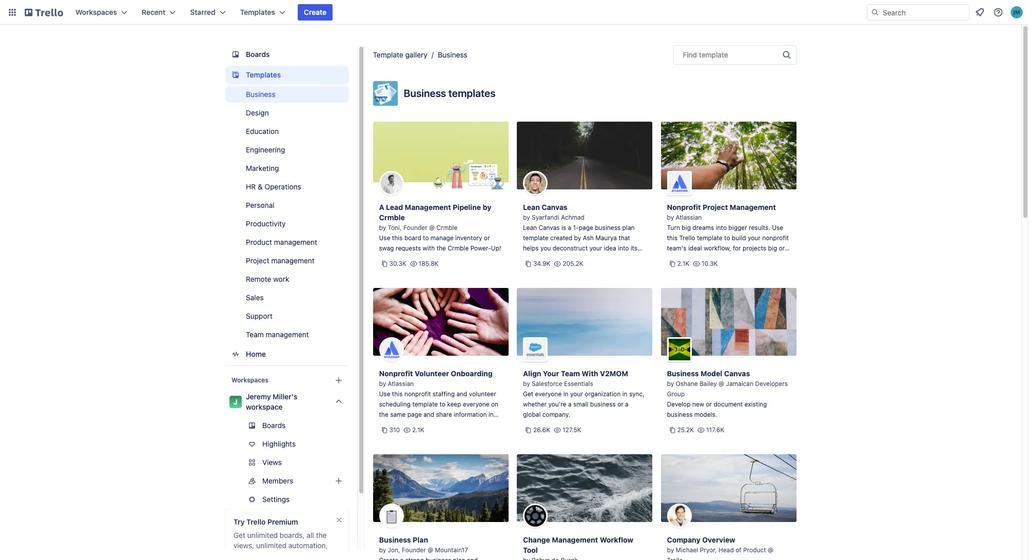 Task type: locate. For each thing, give the bounding box(es) containing it.
1 vertical spatial team
[[561, 369, 580, 378]]

trello down michael
[[667, 557, 683, 560]]

business link
[[438, 50, 468, 59], [225, 86, 349, 103]]

1 vertical spatial canvas
[[539, 224, 560, 232]]

everyone
[[535, 390, 562, 398], [463, 401, 490, 408]]

0 horizontal spatial workspaces
[[75, 8, 117, 16]]

management
[[405, 203, 451, 212], [730, 203, 776, 212], [552, 536, 598, 544]]

1 vertical spatial templates
[[246, 70, 281, 79]]

1 vertical spatial business
[[590, 401, 616, 408]]

1 vertical spatial use
[[379, 234, 391, 242]]

business link right gallery
[[438, 50, 468, 59]]

atlassian for volunteer
[[388, 380, 414, 388]]

by inside nonprofit volunteer onboarding by atlassian use this nonprofit staffing and volunteer scheduling template to keep everyone on the same page and share information in real-time.
[[379, 380, 386, 388]]

tool
[[523, 546, 538, 555]]

atlassian up dreams
[[676, 214, 702, 221]]

205.2k
[[563, 260, 584, 268]]

to inside nonprofit volunteer onboarding by atlassian use this nonprofit staffing and volunteer scheduling template to keep everyone on the same page and share information in real-time.
[[440, 401, 446, 408]]

management down 'support' link
[[266, 330, 309, 339]]

you
[[541, 244, 551, 252]]

remote work link
[[225, 271, 349, 288]]

template inside nonprofit volunteer onboarding by atlassian use this nonprofit staffing and volunteer scheduling template to keep everyone on the same page and share information in real-time.
[[413, 401, 438, 408]]

canvas up the syarfandi
[[542, 203, 568, 212]]

to down staffing
[[440, 401, 446, 408]]

settings
[[262, 495, 290, 504]]

views
[[262, 458, 282, 467]]

forward image
[[347, 475, 359, 487], [347, 494, 359, 506]]

or up power-
[[484, 234, 490, 242]]

board image
[[229, 48, 242, 61]]

1 horizontal spatial team
[[561, 369, 580, 378]]

nonprofit up scheduling
[[405, 390, 431, 398]]

nonprofit inside nonprofit volunteer onboarding by atlassian use this nonprofit staffing and volunteer scheduling template to keep everyone on the same page and share information in real-time.
[[405, 390, 431, 398]]

this up scheduling
[[392, 390, 403, 398]]

2 vertical spatial management
[[266, 330, 309, 339]]

management for team management
[[266, 330, 309, 339]]

manage
[[431, 234, 454, 242]]

boards right 'board' image
[[246, 50, 270, 59]]

1 horizontal spatial everyone
[[535, 390, 562, 398]]

the up real-
[[379, 411, 389, 419]]

j
[[233, 397, 238, 406]]

crmble
[[379, 213, 405, 222], [437, 224, 458, 232], [448, 244, 469, 252]]

crmble down "lead" on the left of the page
[[379, 213, 405, 222]]

2 horizontal spatial to
[[725, 234, 730, 242]]

1 horizontal spatial in
[[564, 390, 569, 398]]

template board image
[[229, 69, 242, 81]]

nonprofit inside nonprofit project management by atlassian turn big dreams into bigger results. use this trello template to build your nonprofit team's ideal workflow, for projects big or small.
[[667, 203, 701, 212]]

1 vertical spatial your
[[590, 244, 603, 252]]

use inside nonprofit volunteer onboarding by atlassian use this nonprofit staffing and volunteer scheduling template to keep everyone on the same page and share information in real-time.
[[379, 390, 391, 398]]

use right the "results." at the top right of the page
[[772, 224, 784, 232]]

hr
[[246, 182, 256, 191]]

your up projects
[[748, 234, 761, 242]]

1 vertical spatial business link
[[225, 86, 349, 103]]

@ inside the business model canvas by oshane bailey @ jamaican developers group develop new or document existing business models.
[[719, 380, 725, 388]]

0 vertical spatial use
[[772, 224, 784, 232]]

jeremy
[[246, 392, 271, 401]]

@ right bailey
[[719, 380, 725, 388]]

product management
[[246, 238, 317, 246]]

by inside company overview by michael pryor, head of product @ trello
[[667, 546, 674, 554]]

project inside nonprofit project management by atlassian turn big dreams into bigger results. use this trello template to build your nonprofit team's ideal workflow, for projects big or small.
[[703, 203, 728, 212]]

management for lead
[[405, 203, 451, 212]]

0 horizontal spatial nonprofit
[[379, 369, 413, 378]]

1 horizontal spatial page
[[579, 224, 594, 232]]

boards link for home
[[225, 45, 349, 64]]

nonprofit volunteer onboarding by atlassian use this nonprofit staffing and volunteer scheduling template to keep everyone on the same page and share information in real-time.
[[379, 369, 499, 429]]

your down essentials
[[571, 390, 583, 398]]

product inside company overview by michael pryor, head of product @ trello
[[744, 546, 767, 554]]

1 vertical spatial unlimited
[[256, 541, 286, 550]]

management right "lead" on the left of the page
[[405, 203, 451, 212]]

to
[[423, 234, 429, 242], [725, 234, 730, 242], [440, 401, 446, 408]]

crmble down inventory
[[448, 244, 469, 252]]

@ right of
[[768, 546, 774, 554]]

management for project management
[[271, 256, 314, 265]]

1 horizontal spatial nonprofit
[[763, 234, 789, 242]]

michael
[[676, 546, 699, 554]]

the inside try trello premium get unlimited boards, all the views, unlimited automation, and more.
[[316, 531, 327, 540]]

0 horizontal spatial atlassian
[[388, 380, 414, 388]]

lean up the syarfandi
[[523, 203, 540, 212]]

this for crmble
[[392, 234, 403, 242]]

boards link up highlights link
[[225, 418, 349, 434]]

trello inside nonprofit project management by atlassian turn big dreams into bigger results. use this trello template to build your nonprofit team's ideal workflow, for projects big or small.
[[680, 234, 696, 242]]

use inside nonprofit project management by atlassian turn big dreams into bigger results. use this trello template to build your nonprofit team's ideal workflow, for projects big or small.
[[772, 224, 784, 232]]

0 vertical spatial atlassian
[[676, 214, 702, 221]]

forward image inside "members" link
[[347, 475, 359, 487]]

get up 'whether'
[[523, 390, 534, 398]]

scheduling
[[379, 401, 411, 408]]

0 horizontal spatial 2.1k
[[412, 426, 425, 434]]

robyn de burgh image
[[523, 504, 548, 528]]

0 vertical spatial page
[[579, 224, 594, 232]]

atlassian up scheduling
[[388, 380, 414, 388]]

team down support
[[246, 330, 264, 339]]

your inside nonprofit project management by atlassian turn big dreams into bigger results. use this trello template to build your nonprofit team's ideal workflow, for projects big or small.
[[748, 234, 761, 242]]

switch to… image
[[7, 7, 17, 17]]

template inside lean canvas by syarfandi achmad lean canvas is a 1-page business plan template created by ash maurya that helps you deconstruct your idea into its key assumptions.
[[523, 234, 549, 242]]

1 vertical spatial 2.1k
[[412, 426, 425, 434]]

deconstruct
[[553, 244, 588, 252]]

big right projects
[[768, 244, 778, 252]]

atlassian for project
[[676, 214, 702, 221]]

nonprofit project management by atlassian turn big dreams into bigger results. use this trello template to build your nonprofit team's ideal workflow, for projects big or small.
[[667, 203, 789, 262]]

templates right template board icon
[[246, 70, 281, 79]]

business down develop
[[667, 411, 693, 419]]

0 vertical spatial big
[[682, 224, 691, 232]]

atlassian inside nonprofit volunteer onboarding by atlassian use this nonprofit staffing and volunteer scheduling template to keep everyone on the same page and share information in real-time.
[[388, 380, 414, 388]]

by down align
[[523, 380, 530, 388]]

to inside nonprofit project management by atlassian turn big dreams into bigger results. use this trello template to build your nonprofit team's ideal workflow, for projects big or small.
[[725, 234, 730, 242]]

everyone up 'information'
[[463, 401, 490, 408]]

business up 'design'
[[246, 90, 275, 99]]

in down on
[[489, 411, 494, 419]]

your down the 'ash'
[[590, 244, 603, 252]]

1 vertical spatial atlassian
[[388, 380, 414, 388]]

0 horizontal spatial management
[[405, 203, 451, 212]]

2 horizontal spatial the
[[437, 244, 446, 252]]

page up the 'ash'
[[579, 224, 594, 232]]

0 vertical spatial nonprofit
[[667, 203, 701, 212]]

by right pipeline
[[483, 203, 492, 212]]

@ inside business plan by jon, founder @ mountain17
[[428, 546, 434, 554]]

management down product management link
[[271, 256, 314, 265]]

this inside a lead management pipeline by crmble by toni, founder @ crmble use this board to manage inventory or swag requests with the crmble power-up!
[[392, 234, 403, 242]]

by
[[483, 203, 492, 212], [523, 214, 530, 221], [667, 214, 674, 221], [379, 224, 386, 232], [574, 234, 581, 242], [379, 380, 386, 388], [523, 380, 530, 388], [667, 380, 674, 388], [379, 546, 386, 554], [667, 546, 674, 554]]

0 vertical spatial templates
[[240, 8, 275, 16]]

your inside align your team with v2mom by salesforce essentials get everyone in your organization in sync, whether you're a small business or a global company.
[[571, 390, 583, 398]]

the down manage
[[437, 244, 446, 252]]

nonprofit
[[667, 203, 701, 212], [379, 369, 413, 378]]

0 vertical spatial into
[[716, 224, 727, 232]]

or right projects
[[779, 244, 785, 252]]

a right the is
[[568, 224, 572, 232]]

business model canvas by oshane bailey @ jamaican developers group develop new or document existing business models.
[[667, 369, 788, 419]]

into inside nonprofit project management by atlassian turn big dreams into bigger results. use this trello template to build your nonprofit team's ideal workflow, for projects big or small.
[[716, 224, 727, 232]]

1 vertical spatial project
[[246, 256, 269, 265]]

boards up highlights
[[262, 421, 285, 430]]

1 vertical spatial into
[[618, 244, 629, 252]]

the right 'all'
[[316, 531, 327, 540]]

plan
[[623, 224, 635, 232]]

2 horizontal spatial your
[[748, 234, 761, 242]]

or inside nonprofit project management by atlassian turn big dreams into bigger results. use this trello template to build your nonprofit team's ideal workflow, for projects big or small.
[[779, 244, 785, 252]]

real-
[[379, 421, 393, 429]]

trello
[[680, 234, 696, 242], [246, 518, 266, 526], [667, 557, 683, 560]]

2 boards link from the top
[[225, 418, 349, 434]]

management down productivity link
[[274, 238, 317, 246]]

founder down the 'plan'
[[402, 546, 426, 554]]

@
[[429, 224, 435, 232], [719, 380, 725, 388], [428, 546, 434, 554], [768, 546, 774, 554]]

1 horizontal spatial to
[[440, 401, 446, 408]]

0 vertical spatial founder
[[404, 224, 428, 232]]

1 vertical spatial lean
[[523, 224, 537, 232]]

a inside lean canvas by syarfandi achmad lean canvas is a 1-page business plan template created by ash maurya that helps you deconstruct your idea into its key assumptions.
[[568, 224, 572, 232]]

1 boards link from the top
[[225, 45, 349, 64]]

canvas inside the business model canvas by oshane bailey @ jamaican developers group develop new or document existing business models.
[[725, 369, 750, 378]]

big right turn
[[682, 224, 691, 232]]

or inside a lead management pipeline by crmble by toni, founder @ crmble use this board to manage inventory or swag requests with the crmble power-up!
[[484, 234, 490, 242]]

views link
[[225, 454, 359, 471]]

26.6k
[[534, 426, 551, 434]]

jeremy miller (jeremymiller198) image
[[1011, 6, 1023, 18]]

310
[[390, 426, 400, 434]]

business icon image
[[373, 81, 398, 106]]

build
[[732, 234, 746, 242]]

page inside nonprofit volunteer onboarding by atlassian use this nonprofit staffing and volunteer scheduling template to keep everyone on the same page and share information in real-time.
[[408, 411, 422, 419]]

boards for views
[[262, 421, 285, 430]]

project
[[703, 203, 728, 212], [246, 256, 269, 265]]

2 vertical spatial business
[[667, 411, 693, 419]]

and up the keep
[[457, 390, 468, 398]]

toni,
[[388, 224, 402, 232]]

use inside a lead management pipeline by crmble by toni, founder @ crmble use this board to manage inventory or swag requests with the crmble power-up!
[[379, 234, 391, 242]]

2 vertical spatial your
[[571, 390, 583, 398]]

0 vertical spatial business
[[595, 224, 621, 232]]

to inside a lead management pipeline by crmble by toni, founder @ crmble use this board to manage inventory or swag requests with the crmble power-up!
[[423, 234, 429, 242]]

business down 'organization'
[[590, 401, 616, 408]]

templates up 'board' image
[[240, 8, 275, 16]]

mountain17
[[435, 546, 468, 554]]

2 vertical spatial and
[[233, 552, 246, 560]]

by up scheduling
[[379, 380, 386, 388]]

1 horizontal spatial business link
[[438, 50, 468, 59]]

design
[[246, 108, 269, 117]]

essentials
[[564, 380, 593, 388]]

by up turn
[[667, 214, 674, 221]]

0 vertical spatial everyone
[[535, 390, 562, 398]]

1 horizontal spatial project
[[703, 203, 728, 212]]

toni, founder @ crmble image
[[379, 171, 404, 196]]

1 forward image from the top
[[347, 475, 359, 487]]

canvas down the syarfandi
[[539, 224, 560, 232]]

use
[[772, 224, 784, 232], [379, 234, 391, 242], [379, 390, 391, 398]]

@ up manage
[[429, 224, 435, 232]]

0 horizontal spatial your
[[571, 390, 583, 398]]

canvas up jamaican
[[725, 369, 750, 378]]

new
[[693, 401, 705, 408]]

1 vertical spatial page
[[408, 411, 422, 419]]

use up scheduling
[[379, 390, 391, 398]]

1 vertical spatial boards
[[262, 421, 285, 430]]

crmble up manage
[[437, 224, 458, 232]]

1 horizontal spatial atlassian
[[676, 214, 702, 221]]

small
[[574, 401, 589, 408]]

business for templates
[[404, 87, 446, 99]]

productivity
[[246, 219, 286, 228]]

lean down the syarfandi
[[523, 224, 537, 232]]

nonprofit inside nonprofit project management by atlassian turn big dreams into bigger results. use this trello template to build your nonprofit team's ideal workflow, for projects big or small.
[[763, 234, 789, 242]]

gallery
[[405, 50, 428, 59]]

back to home image
[[25, 4, 63, 21]]

templates inside templates "dropdown button"
[[240, 8, 275, 16]]

project up dreams
[[703, 203, 728, 212]]

atlassian inside nonprofit project management by atlassian turn big dreams into bigger results. use this trello template to build your nonprofit team's ideal workflow, for projects big or small.
[[676, 214, 702, 221]]

management up the "results." at the top right of the page
[[730, 203, 776, 212]]

business link up the design link at top left
[[225, 86, 349, 103]]

management inside nonprofit project management by atlassian turn big dreams into bigger results. use this trello template to build your nonprofit team's ideal workflow, for projects big or small.
[[730, 203, 776, 212]]

team inside align your team with v2mom by salesforce essentials get everyone in your organization in sync, whether you're a small business or a global company.
[[561, 369, 580, 378]]

the
[[437, 244, 446, 252], [379, 411, 389, 419], [316, 531, 327, 540]]

2 vertical spatial use
[[379, 390, 391, 398]]

that
[[619, 234, 630, 242]]

team up essentials
[[561, 369, 580, 378]]

bigger
[[729, 224, 748, 232]]

use for nonprofit project management
[[772, 224, 784, 232]]

workflow
[[600, 536, 634, 544]]

nonprofit for nonprofit project management
[[667, 203, 701, 212]]

education
[[246, 127, 279, 136]]

1 vertical spatial the
[[379, 411, 389, 419]]

34.9k
[[534, 260, 551, 268]]

template down staffing
[[413, 401, 438, 408]]

0 vertical spatial team
[[246, 330, 264, 339]]

by left jon,
[[379, 546, 386, 554]]

business inside business plan by jon, founder @ mountain17
[[379, 536, 411, 544]]

0 vertical spatial product
[[246, 238, 272, 246]]

this down turn
[[667, 234, 678, 242]]

by inside business plan by jon, founder @ mountain17
[[379, 546, 386, 554]]

team management link
[[225, 327, 349, 343]]

jon,
[[388, 546, 400, 554]]

to left the build
[[725, 234, 730, 242]]

boards link for views
[[225, 418, 349, 434]]

head
[[719, 546, 734, 554]]

keep
[[447, 401, 461, 408]]

by up group
[[667, 380, 674, 388]]

by inside nonprofit project management by atlassian turn big dreams into bigger results. use this trello template to build your nonprofit team's ideal workflow, for projects big or small.
[[667, 214, 674, 221]]

@ inside company overview by michael pryor, head of product @ trello
[[768, 546, 774, 554]]

nonprofit up turn
[[667, 203, 701, 212]]

to up with
[[423, 234, 429, 242]]

1 horizontal spatial nonprofit
[[667, 203, 701, 212]]

1 vertical spatial product
[[744, 546, 767, 554]]

founder inside a lead management pipeline by crmble by toni, founder @ crmble use this board to manage inventory or swag requests with the crmble power-up!
[[404, 224, 428, 232]]

business inside the business model canvas by oshane bailey @ jamaican developers group develop new or document existing business models.
[[667, 369, 699, 378]]

search image
[[871, 8, 880, 16]]

board
[[405, 234, 421, 242]]

0 vertical spatial trello
[[680, 234, 696, 242]]

created
[[551, 234, 573, 242]]

0 horizontal spatial to
[[423, 234, 429, 242]]

try
[[233, 518, 245, 526]]

1 vertical spatial founder
[[402, 546, 426, 554]]

business inside lean canvas by syarfandi achmad lean canvas is a 1-page business plan template created by ash maurya that helps you deconstruct your idea into its key assumptions.
[[595, 224, 621, 232]]

achmad
[[561, 214, 585, 221]]

2 forward image from the top
[[347, 494, 359, 506]]

into left bigger
[[716, 224, 727, 232]]

forward image down forward icon
[[347, 494, 359, 506]]

@ down the 'plan'
[[428, 546, 434, 554]]

create
[[304, 8, 327, 16]]

nonprofit inside nonprofit volunteer onboarding by atlassian use this nonprofit staffing and volunteer scheduling template to keep everyone on the same page and share information in real-time.
[[379, 369, 413, 378]]

2 vertical spatial trello
[[667, 557, 683, 560]]

boards link up "templates" "link"
[[225, 45, 349, 64]]

&
[[258, 182, 263, 191]]

project up remote
[[246, 256, 269, 265]]

nonprofit down atlassian image at the bottom of page
[[379, 369, 413, 378]]

1 vertical spatial and
[[424, 411, 435, 419]]

use for a lead management pipeline by crmble
[[379, 234, 391, 242]]

trello up ideal
[[680, 234, 696, 242]]

and
[[457, 390, 468, 398], [424, 411, 435, 419], [233, 552, 246, 560]]

into down the that
[[618, 244, 629, 252]]

0 vertical spatial boards
[[246, 50, 270, 59]]

management inside a lead management pipeline by crmble by toni, founder @ crmble use this board to manage inventory or swag requests with the crmble power-up!
[[405, 203, 451, 212]]

2.1k down team's
[[678, 260, 690, 268]]

0 vertical spatial boards link
[[225, 45, 349, 64]]

by left michael
[[667, 546, 674, 554]]

nonprofit down the "results." at the top right of the page
[[763, 234, 789, 242]]

1 horizontal spatial your
[[590, 244, 603, 252]]

1 horizontal spatial and
[[424, 411, 435, 419]]

your inside lean canvas by syarfandi achmad lean canvas is a 1-page business plan template created by ash maurya that helps you deconstruct your idea into its key assumptions.
[[590, 244, 603, 252]]

or down 'organization'
[[618, 401, 624, 408]]

page right same
[[408, 411, 422, 419]]

atlassian image
[[667, 171, 692, 196]]

by inside the business model canvas by oshane bailey @ jamaican developers group develop new or document existing business models.
[[667, 380, 674, 388]]

0 vertical spatial project
[[703, 203, 728, 212]]

dreams
[[693, 224, 714, 232]]

0 horizontal spatial page
[[408, 411, 422, 419]]

1 vertical spatial everyone
[[463, 401, 490, 408]]

0 horizontal spatial in
[[489, 411, 494, 419]]

0 vertical spatial the
[[437, 244, 446, 252]]

2.1k right time.
[[412, 426, 425, 434]]

0 horizontal spatial get
[[233, 531, 245, 540]]

2 lean from the top
[[523, 224, 537, 232]]

0 vertical spatial and
[[457, 390, 468, 398]]

1 horizontal spatial management
[[552, 536, 598, 544]]

forward image right add icon
[[347, 475, 359, 487]]

template down dreams
[[697, 234, 723, 242]]

trello right try
[[246, 518, 266, 526]]

template
[[373, 50, 404, 59]]

0 horizontal spatial project
[[246, 256, 269, 265]]

0 horizontal spatial and
[[233, 552, 246, 560]]

business for plan
[[379, 536, 411, 544]]

into
[[716, 224, 727, 232], [618, 244, 629, 252]]

business up maurya
[[595, 224, 621, 232]]

in inside nonprofit volunteer onboarding by atlassian use this nonprofit staffing and volunteer scheduling template to keep everyone on the same page and share information in real-time.
[[489, 411, 494, 419]]

2 horizontal spatial and
[[457, 390, 468, 398]]

salesforce essentials image
[[523, 337, 548, 362]]

1 vertical spatial workspaces
[[231, 376, 268, 384]]

1 vertical spatial forward image
[[347, 494, 359, 506]]

0 horizontal spatial nonprofit
[[405, 390, 431, 398]]

1 vertical spatial boards link
[[225, 418, 349, 434]]

0 horizontal spatial the
[[316, 531, 327, 540]]

business up jon,
[[379, 536, 411, 544]]

business
[[438, 50, 468, 59], [404, 87, 446, 99], [246, 90, 275, 99], [667, 369, 699, 378], [379, 536, 411, 544]]

0 horizontal spatial everyone
[[463, 401, 490, 408]]

workspaces button
[[69, 4, 134, 21]]

or right the new
[[706, 401, 712, 408]]

business up the oshane
[[667, 369, 699, 378]]

project management
[[246, 256, 314, 265]]

template right find
[[699, 50, 729, 59]]

page inside lean canvas by syarfandi achmad lean canvas is a 1-page business plan template created by ash maurya that helps you deconstruct your idea into its key assumptions.
[[579, 224, 594, 232]]

0 horizontal spatial into
[[618, 244, 629, 252]]

1 vertical spatial trello
[[246, 518, 266, 526]]

0 vertical spatial lean
[[523, 203, 540, 212]]

0 vertical spatial forward image
[[347, 475, 359, 487]]

and down the views,
[[233, 552, 246, 560]]

in up you're
[[564, 390, 569, 398]]

@ inside a lead management pipeline by crmble by toni, founder @ crmble use this board to manage inventory or swag requests with the crmble power-up!
[[429, 224, 435, 232]]

founder up board
[[404, 224, 428, 232]]

this inside nonprofit project management by atlassian turn big dreams into bigger results. use this trello template to build your nonprofit team's ideal workflow, for projects big or small.
[[667, 234, 678, 242]]

1 horizontal spatial into
[[716, 224, 727, 232]]

1 horizontal spatial get
[[523, 390, 534, 398]]

syarfandi achmad image
[[523, 171, 548, 196]]

1 vertical spatial nonprofit
[[379, 369, 413, 378]]

oshane bailey @ jamaican developers group image
[[667, 337, 692, 362]]

everyone down salesforce
[[535, 390, 562, 398]]

1 horizontal spatial big
[[768, 244, 778, 252]]

time.
[[393, 421, 407, 429]]

sales
[[246, 293, 264, 302]]

and left share
[[424, 411, 435, 419]]

existing
[[745, 401, 767, 408]]

0 vertical spatial get
[[523, 390, 534, 398]]

management
[[274, 238, 317, 246], [271, 256, 314, 265], [266, 330, 309, 339]]

get up the views,
[[233, 531, 245, 540]]

management right change
[[552, 536, 598, 544]]

business down gallery
[[404, 87, 446, 99]]

into inside lean canvas by syarfandi achmad lean canvas is a 1-page business plan template created by ash maurya that helps you deconstruct your idea into its key assumptions.
[[618, 244, 629, 252]]

2 vertical spatial canvas
[[725, 369, 750, 378]]

settings link
[[225, 491, 359, 508]]

get inside try trello premium get unlimited boards, all the views, unlimited automation, and more.
[[233, 531, 245, 540]]



Task type: vqa. For each thing, say whether or not it's contained in the screenshot.
Head
yes



Task type: describe. For each thing, give the bounding box(es) containing it.
a down the v2mom
[[626, 401, 629, 408]]

with
[[582, 369, 599, 378]]

template gallery link
[[373, 50, 428, 59]]

assumptions.
[[535, 255, 574, 262]]

0 vertical spatial unlimited
[[247, 531, 278, 540]]

oshane
[[676, 380, 698, 388]]

templates button
[[234, 4, 292, 21]]

everyone inside align your team with v2mom by salesforce essentials get everyone in your organization in sync, whether you're a small business or a global company.
[[535, 390, 562, 398]]

align your team with v2mom by salesforce essentials get everyone in your organization in sync, whether you're a small business or a global company.
[[523, 369, 645, 419]]

team's
[[667, 244, 687, 252]]

home image
[[229, 348, 242, 361]]

get inside align your team with v2mom by salesforce essentials get everyone in your organization in sync, whether you're a small business or a global company.
[[523, 390, 534, 398]]

management inside change management workflow tool
[[552, 536, 598, 544]]

boards for home
[[246, 50, 270, 59]]

and inside try trello premium get unlimited boards, all the views, unlimited automation, and more.
[[233, 552, 246, 560]]

primary element
[[0, 0, 1030, 25]]

business inside the business model canvas by oshane bailey @ jamaican developers group develop new or document existing business models.
[[667, 411, 693, 419]]

forward image
[[347, 457, 359, 469]]

open information menu image
[[994, 7, 1004, 17]]

create button
[[298, 4, 333, 21]]

v2mom
[[600, 369, 628, 378]]

the inside a lead management pipeline by crmble by toni, founder @ crmble use this board to manage inventory or swag requests with the crmble power-up!
[[437, 244, 446, 252]]

product management link
[[225, 234, 349, 251]]

this for turn
[[667, 234, 678, 242]]

small.
[[667, 255, 684, 262]]

project management link
[[225, 253, 349, 269]]

views,
[[233, 541, 254, 550]]

hr & operations
[[246, 182, 301, 191]]

a lead management pipeline by crmble by toni, founder @ crmble use this board to manage inventory or swag requests with the crmble power-up!
[[379, 203, 501, 252]]

requests
[[396, 244, 421, 252]]

your
[[543, 369, 559, 378]]

workflow,
[[704, 244, 732, 252]]

2 horizontal spatial in
[[623, 390, 628, 398]]

members link
[[225, 473, 359, 489]]

helps
[[523, 244, 539, 252]]

its
[[631, 244, 638, 252]]

same
[[390, 411, 406, 419]]

align
[[523, 369, 542, 378]]

0 vertical spatial crmble
[[379, 213, 405, 222]]

try trello premium get unlimited boards, all the views, unlimited automation, and more.
[[233, 518, 328, 560]]

business right gallery
[[438, 50, 468, 59]]

volunteer
[[415, 369, 449, 378]]

template inside field
[[699, 50, 729, 59]]

ash
[[583, 234, 594, 242]]

remote work
[[246, 275, 289, 283]]

michael pryor, head of product @ trello image
[[667, 504, 692, 528]]

1 horizontal spatial workspaces
[[231, 376, 268, 384]]

trello inside company overview by michael pryor, head of product @ trello
[[667, 557, 683, 560]]

1 lean from the top
[[523, 203, 540, 212]]

0 horizontal spatial product
[[246, 238, 272, 246]]

education link
[[225, 123, 349, 140]]

Search field
[[880, 5, 970, 20]]

pipeline
[[453, 203, 481, 212]]

by left the syarfandi
[[523, 214, 530, 221]]

design link
[[225, 105, 349, 121]]

starred button
[[184, 4, 232, 21]]

0 horizontal spatial team
[[246, 330, 264, 339]]

productivity link
[[225, 216, 349, 232]]

home
[[246, 350, 266, 358]]

templates inside "templates" "link"
[[246, 70, 281, 79]]

of
[[736, 546, 742, 554]]

pryor,
[[700, 546, 717, 554]]

workspaces inside dropdown button
[[75, 8, 117, 16]]

all
[[307, 531, 314, 540]]

global
[[523, 411, 541, 419]]

share
[[436, 411, 452, 419]]

Find template field
[[674, 45, 797, 65]]

more.
[[248, 552, 267, 560]]

document
[[714, 401, 743, 408]]

whether
[[523, 401, 547, 408]]

1 vertical spatial crmble
[[437, 224, 458, 232]]

management for project
[[730, 203, 776, 212]]

turn
[[667, 224, 680, 232]]

2 vertical spatial crmble
[[448, 244, 469, 252]]

templates link
[[225, 66, 349, 84]]

you're
[[549, 401, 567, 408]]

find
[[683, 50, 697, 59]]

change management workflow tool link
[[517, 454, 653, 560]]

automation,
[[288, 541, 328, 550]]

business for model
[[667, 369, 699, 378]]

with
[[423, 244, 435, 252]]

support link
[[225, 308, 349, 325]]

or inside align your team with v2mom by salesforce essentials get everyone in your organization in sync, whether you're a small business or a global company.
[[618, 401, 624, 408]]

a left "small"
[[568, 401, 572, 408]]

0 horizontal spatial big
[[682, 224, 691, 232]]

jon, founder @ mountain17 image
[[379, 504, 404, 528]]

business inside align your team with v2mom by salesforce essentials get everyone in your organization in sync, whether you're a small business or a global company.
[[590, 401, 616, 408]]

ideal
[[689, 244, 702, 252]]

company overview by michael pryor, head of product @ trello
[[667, 536, 774, 560]]

remote
[[246, 275, 271, 283]]

salesforce
[[532, 380, 563, 388]]

work
[[273, 275, 289, 283]]

jeremy miller's workspace
[[246, 392, 297, 411]]

add image
[[333, 475, 345, 487]]

a
[[379, 203, 384, 212]]

maurya
[[596, 234, 617, 242]]

highlights
[[262, 440, 296, 448]]

or inside the business model canvas by oshane bailey @ jamaican developers group develop new or document existing business models.
[[706, 401, 712, 408]]

nonprofit for nonprofit volunteer onboarding
[[379, 369, 413, 378]]

engineering
[[246, 145, 285, 154]]

by left toni,
[[379, 224, 386, 232]]

sales link
[[225, 290, 349, 306]]

create a workspace image
[[333, 374, 345, 387]]

is
[[562, 224, 567, 232]]

this inside nonprofit volunteer onboarding by atlassian use this nonprofit staffing and volunteer scheduling template to keep everyone on the same page and share information in real-time.
[[392, 390, 403, 398]]

management for product management
[[274, 238, 317, 246]]

home link
[[225, 345, 349, 364]]

30.3k
[[390, 260, 407, 268]]

0 notifications image
[[974, 6, 987, 18]]

hr & operations link
[[225, 179, 349, 195]]

0 vertical spatial canvas
[[542, 203, 568, 212]]

trello inside try trello premium get unlimited boards, all the views, unlimited automation, and more.
[[246, 518, 266, 526]]

1-
[[573, 224, 579, 232]]

the inside nonprofit volunteer onboarding by atlassian use this nonprofit staffing and volunteer scheduling template to keep everyone on the same page and share information in real-time.
[[379, 411, 389, 419]]

atlassian image
[[379, 337, 404, 362]]

overview
[[703, 536, 736, 544]]

power-
[[471, 244, 491, 252]]

by inside align your team with v2mom by salesforce essentials get everyone in your organization in sync, whether you're a small business or a global company.
[[523, 380, 530, 388]]

change management workflow tool
[[523, 536, 634, 555]]

forward image inside settings link
[[347, 494, 359, 506]]

premium
[[267, 518, 298, 526]]

lean canvas by syarfandi achmad lean canvas is a 1-page business plan template created by ash maurya that helps you deconstruct your idea into its key assumptions.
[[523, 203, 638, 262]]

results.
[[749, 224, 771, 232]]

founder inside business plan by jon, founder @ mountain17
[[402, 546, 426, 554]]

recent
[[142, 8, 166, 16]]

0 horizontal spatial business link
[[225, 86, 349, 103]]

0 vertical spatial 2.1k
[[678, 260, 690, 268]]

by down 1-
[[574, 234, 581, 242]]

members
[[262, 477, 293, 485]]

template inside nonprofit project management by atlassian turn big dreams into bigger results. use this trello template to build your nonprofit team's ideal workflow, for projects big or small.
[[697, 234, 723, 242]]

bailey
[[700, 380, 717, 388]]

business plan by jon, founder @ mountain17
[[379, 536, 468, 554]]

miller's
[[273, 392, 297, 401]]

develop
[[667, 401, 691, 408]]

everyone inside nonprofit volunteer onboarding by atlassian use this nonprofit staffing and volunteer scheduling template to keep everyone on the same page and share information in real-time.
[[463, 401, 490, 408]]

1 vertical spatial big
[[768, 244, 778, 252]]

117.6k
[[707, 426, 725, 434]]

operations
[[265, 182, 301, 191]]

company
[[667, 536, 701, 544]]

onboarding
[[451, 369, 493, 378]]

workspace
[[246, 403, 282, 411]]

boards,
[[280, 531, 305, 540]]



